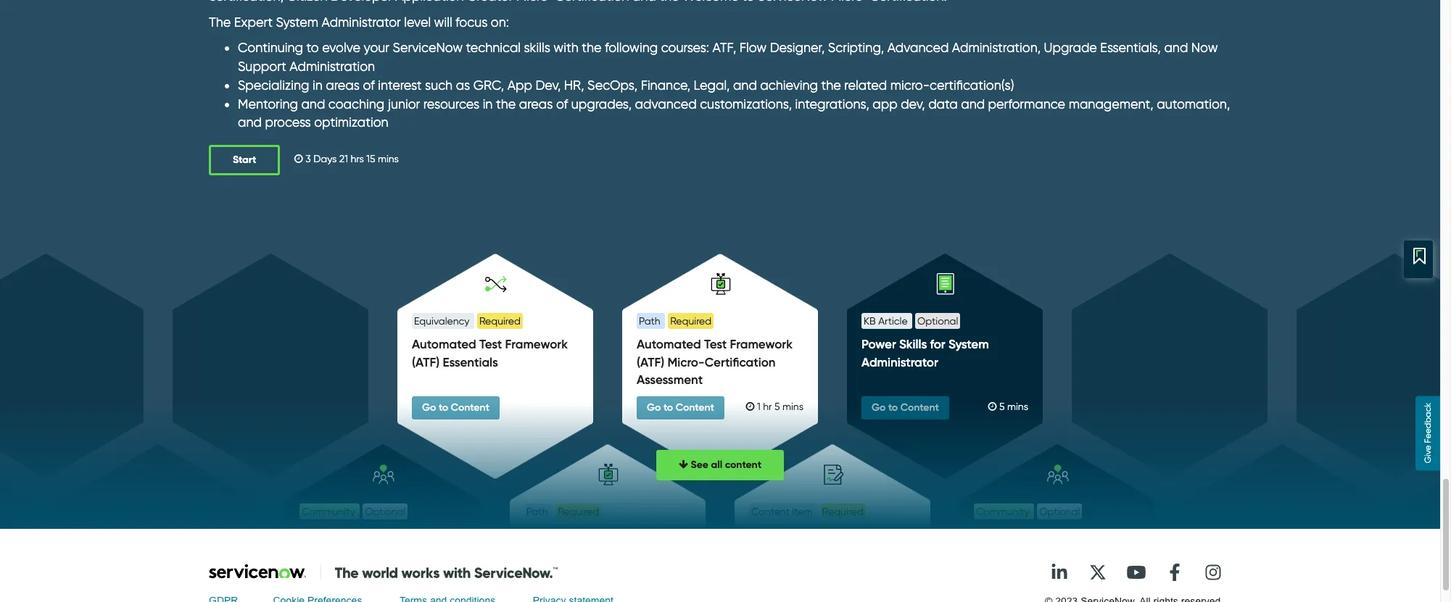 Task type: describe. For each thing, give the bounding box(es) containing it.
subscribe to architects discussion forum image
[[373, 464, 395, 486]]

dev,
[[536, 77, 561, 93]]

2 horizontal spatial 5
[[1074, 528, 1081, 542]]

youtube image
[[1122, 558, 1151, 587]]

1 horizontal spatial expert
[[974, 528, 1011, 542]]

servicenow upgrade essentials element
[[524, 526, 691, 580]]

management,
[[1069, 96, 1154, 111]]

see
[[691, 459, 709, 472]]

automated test framework (atf) essentials
[[412, 337, 568, 370]]

community for expert
[[976, 506, 1030, 518]]

content item required
[[751, 506, 864, 518]]

focus
[[456, 14, 488, 30]]

hr
[[763, 401, 772, 413]]

courses:
[[661, 40, 709, 55]]

scripting,
[[828, 40, 884, 55]]

to for continuing
[[306, 40, 319, 55]]

certification
[[705, 355, 776, 370]]

3
[[306, 153, 311, 165]]

all
[[711, 459, 723, 472]]

arrow down image
[[679, 460, 688, 470]]

start
[[233, 154, 256, 166]]

will
[[434, 14, 452, 30]]

servicenow image
[[209, 564, 558, 580]]

level:
[[1014, 528, 1043, 542]]

interest
[[378, 77, 422, 93]]

hr,
[[564, 77, 584, 93]]

test for micro-
[[704, 337, 727, 352]]

as
[[456, 77, 470, 93]]

required up now support administrator
[[822, 506, 864, 518]]

and up process
[[301, 96, 325, 111]]

architects
[[374, 528, 430, 542]]

continuing
[[238, 40, 303, 55]]

1 vertical spatial of
[[556, 96, 568, 111]]

path for servicenow upgrade essentials
[[527, 506, 548, 518]]

specializing
[[238, 77, 309, 93]]

the expert system administrator level will focus on:
[[209, 14, 512, 30]]

advanced
[[888, 40, 949, 55]]

app
[[873, 96, 898, 111]]

assessment
[[637, 373, 703, 387]]

subscribe to architects discussion forum
[[300, 528, 430, 560]]

equivalency required
[[414, 316, 521, 327]]

finance,
[[641, 77, 691, 93]]

power skills for system administrator element
[[862, 336, 1029, 389]]

15
[[366, 153, 375, 165]]

hrs
[[351, 153, 364, 165]]

upgrades,
[[571, 96, 632, 111]]

administration,
[[952, 40, 1041, 55]]

flow
[[740, 40, 767, 55]]

data
[[929, 96, 958, 111]]

essentials,
[[1101, 40, 1161, 55]]

and down certification(s)
[[961, 96, 985, 111]]

clock o image for automated test framework (atf) micro-certification assessment
[[746, 402, 755, 412]]

power skills for system administrator
[[862, 337, 989, 370]]

power skills for system administrator image
[[935, 274, 957, 295]]

servicenow inside continuing to evolve your servicenow technical skills with the following courses: atf, flow designer, scripting, advanced administration, upgrade essentials, and now support administration specializing in areas of interest such as grc, app dev, hr, secops, finance, legal, and achieving the related micro-certification(s) mentoring and coaching junior resources in the areas of upgrades, advanced customizations, integrations, app dev, data and performance management, automation, and process optimization
[[393, 40, 463, 55]]

junior
[[388, 96, 420, 111]]

technical
[[466, 40, 521, 55]]

advanced
[[635, 96, 697, 111]]

path required for automated
[[639, 316, 712, 327]]

such
[[425, 77, 453, 93]]

dev,
[[901, 96, 925, 111]]

3 days 21 hrs 15 mins
[[303, 153, 399, 165]]

administration
[[290, 59, 375, 74]]

evolve
[[322, 40, 361, 55]]

start button
[[209, 145, 280, 175]]

facebook image
[[1161, 558, 1190, 587]]

integrations,
[[795, 96, 870, 111]]

essentials inside servicenow upgrade essentials
[[524, 545, 580, 560]]

1 horizontal spatial mins
[[783, 401, 804, 413]]

kb article optional
[[864, 316, 958, 327]]

main content containing the expert system administrator level will focus on:
[[0, 0, 1441, 603]]

coaching
[[328, 96, 385, 111]]

customizations,
[[700, 96, 792, 111]]

atf,
[[713, 40, 736, 55]]

process
[[265, 115, 311, 130]]

automated test framework (atf) micro-certification assessment image
[[710, 274, 732, 295]]

1
[[757, 401, 761, 413]]

skills
[[899, 337, 927, 352]]

related
[[845, 77, 887, 93]]

0 horizontal spatial expert
[[234, 14, 273, 30]]

mentoring
[[238, 96, 298, 111]]

content
[[751, 506, 790, 518]]

(atf) for micro-
[[637, 355, 665, 370]]

post
[[1047, 528, 1071, 542]]

framework for automated test framework (atf) micro-certification assessment
[[730, 337, 793, 352]]

performance
[[988, 96, 1066, 111]]

framework for automated test framework (atf) essentials
[[505, 337, 568, 352]]

administrator inside power skills for system administrator
[[862, 355, 939, 370]]

twitter image
[[1084, 558, 1113, 587]]

forum
[[362, 545, 395, 560]]

1 vertical spatial the
[[821, 77, 841, 93]]

optimization
[[314, 115, 389, 130]]

test for essentials
[[479, 337, 502, 352]]

21
[[339, 153, 348, 165]]

skills
[[524, 40, 550, 55]]

community optional for level:
[[976, 506, 1080, 518]]

now support administrator image
[[823, 464, 844, 486]]

optional for subscribe to architects discussion forum
[[365, 506, 406, 518]]

upgrade inside continuing to evolve your servicenow technical skills with the following courses: atf, flow designer, scripting, advanced administration, upgrade essentials, and now support administration specializing in areas of interest such as grc, app dev, hr, secops, finance, legal, and achieving the related micro-certification(s) mentoring and coaching junior resources in the areas of upgrades, advanced customizations, integrations, app dev, data and performance management, automation, and process optimization
[[1044, 40, 1097, 55]]

grc,
[[473, 77, 504, 93]]

on:
[[491, 14, 509, 30]]

now support administrator
[[749, 528, 903, 542]]



Task type: vqa. For each thing, say whether or not it's contained in the screenshot.
the rightmost optional
yes



Task type: locate. For each thing, give the bounding box(es) containing it.
5 right post
[[1074, 528, 1081, 542]]

app
[[507, 77, 532, 93]]

automated test framework (atf) micro-certification assessment
[[637, 337, 793, 387]]

subscribe to architects discussion forum element
[[300, 526, 466, 580]]

0 vertical spatial in
[[313, 77, 323, 93]]

0 vertical spatial now
[[1192, 40, 1218, 55]]

0 horizontal spatial system
[[276, 14, 318, 30]]

automated for essentials
[[412, 337, 476, 352]]

1 horizontal spatial automated
[[637, 337, 701, 352]]

framework up certification
[[730, 337, 793, 352]]

required up servicenow upgrade essentials
[[558, 506, 599, 518]]

continuing to evolve your servicenow technical skills with the following courses: atf, flow designer, scripting, advanced administration, upgrade essentials, and now support administration specializing in areas of interest such as grc, app dev, hr, secops, finance, legal, and achieving the related micro-certification(s) mentoring and coaching junior resources in the areas of upgrades, advanced customizations, integrations, app dev, data and performance management, automation, and process optimization
[[238, 40, 1230, 130]]

servicenow inside servicenow upgrade essentials
[[524, 528, 591, 542]]

automated up micro-
[[637, 337, 701, 352]]

the up integrations,
[[821, 77, 841, 93]]

expert level: post 5 questions image
[[1047, 464, 1069, 486]]

1 vertical spatial expert
[[974, 528, 1011, 542]]

1 horizontal spatial essentials
[[524, 545, 580, 560]]

1 horizontal spatial areas
[[519, 96, 553, 111]]

optional for expert level: post 5 questions
[[1040, 506, 1080, 518]]

1 test from the left
[[479, 337, 502, 352]]

to for subscribe
[[359, 528, 371, 542]]

item
[[792, 506, 813, 518]]

system up continuing
[[276, 14, 318, 30]]

upgrade inside servicenow upgrade essentials
[[594, 528, 645, 542]]

1 horizontal spatial path
[[639, 316, 661, 327]]

path up assessment
[[639, 316, 661, 327]]

upgrade
[[1044, 40, 1097, 55], [594, 528, 645, 542]]

support
[[238, 59, 286, 74], [777, 528, 824, 542]]

linkedin image
[[1045, 558, 1074, 587]]

required up micro-
[[670, 316, 712, 327]]

0 horizontal spatial optional
[[365, 506, 406, 518]]

1 horizontal spatial now
[[1192, 40, 1218, 55]]

0 horizontal spatial now
[[749, 528, 774, 542]]

now up automation,
[[1192, 40, 1218, 55]]

community
[[302, 506, 355, 518], [976, 506, 1030, 518]]

essentials inside 'automated test framework (atf) essentials'
[[443, 355, 498, 370]]

1 horizontal spatial 5
[[1000, 401, 1005, 413]]

community optional up subscribe to architects discussion forum
[[302, 506, 406, 518]]

1 vertical spatial essentials
[[524, 545, 580, 560]]

1 horizontal spatial support
[[777, 528, 824, 542]]

test up certification
[[704, 337, 727, 352]]

clock o image left 3
[[294, 154, 303, 164]]

areas down dev,
[[519, 96, 553, 111]]

1 horizontal spatial (atf)
[[637, 355, 665, 370]]

in down 'grc,'
[[483, 96, 493, 111]]

0 vertical spatial essentials
[[443, 355, 498, 370]]

secops,
[[588, 77, 638, 93]]

servicenow upgrade essentials
[[524, 528, 645, 560]]

0 vertical spatial servicenow
[[393, 40, 463, 55]]

required
[[479, 316, 521, 327], [670, 316, 712, 327], [558, 506, 599, 518], [822, 506, 864, 518]]

community for subscribe
[[302, 506, 355, 518]]

0 horizontal spatial in
[[313, 77, 323, 93]]

subscribe
[[300, 528, 356, 542]]

0 vertical spatial expert
[[234, 14, 273, 30]]

to inside continuing to evolve your servicenow technical skills with the following courses: atf, flow designer, scripting, advanced administration, upgrade essentials, and now support administration specializing in areas of interest such as grc, app dev, hr, secops, finance, legal, and achieving the related micro-certification(s) mentoring and coaching junior resources in the areas of upgrades, advanced customizations, integrations, app dev, data and performance management, automation, and process optimization
[[306, 40, 319, 55]]

0 vertical spatial path required
[[639, 316, 712, 327]]

main content
[[0, 0, 1441, 603]]

questions
[[1084, 528, 1141, 542]]

1 horizontal spatial clock o image
[[746, 402, 755, 412]]

test inside 'automated test framework (atf) essentials'
[[479, 337, 502, 352]]

equivalency
[[414, 316, 470, 327]]

0 horizontal spatial community
[[302, 506, 355, 518]]

kb
[[864, 316, 876, 327]]

automated for micro-
[[637, 337, 701, 352]]

your
[[364, 40, 390, 55]]

1 vertical spatial servicenow
[[524, 528, 591, 542]]

path required for servicenow
[[527, 506, 599, 518]]

1 horizontal spatial community optional
[[976, 506, 1080, 518]]

and down the mentoring
[[238, 115, 262, 130]]

0 horizontal spatial of
[[363, 77, 375, 93]]

see all content button
[[656, 451, 784, 481]]

1 vertical spatial path required
[[527, 506, 599, 518]]

system inside power skills for system administrator
[[949, 337, 989, 352]]

automated test framework (atf) essentials image
[[485, 274, 507, 295]]

2 horizontal spatial clock o image
[[988, 402, 997, 412]]

path up servicenow upgrade essentials
[[527, 506, 548, 518]]

and up customizations,
[[733, 77, 757, 93]]

for
[[930, 337, 946, 352]]

automation,
[[1157, 96, 1230, 111]]

path
[[639, 316, 661, 327], [527, 506, 548, 518]]

now inside continuing to evolve your servicenow technical skills with the following courses: atf, flow designer, scripting, advanced administration, upgrade essentials, and now support administration specializing in areas of interest such as grc, app dev, hr, secops, finance, legal, and achieving the related micro-certification(s) mentoring and coaching junior resources in the areas of upgrades, advanced customizations, integrations, app dev, data and performance management, automation, and process optimization
[[1192, 40, 1218, 55]]

discussion
[[300, 545, 359, 560]]

0 vertical spatial support
[[238, 59, 286, 74]]

1 community from the left
[[302, 506, 355, 518]]

to inside subscribe to architects discussion forum
[[359, 528, 371, 542]]

level
[[404, 14, 431, 30]]

(atf) for essentials
[[412, 355, 440, 370]]

1 automated from the left
[[412, 337, 476, 352]]

micro-
[[891, 77, 930, 93]]

automated test framework (atf) essentials element
[[412, 336, 579, 389]]

automated
[[412, 337, 476, 352], [637, 337, 701, 352]]

0 vertical spatial upgrade
[[1044, 40, 1097, 55]]

2 horizontal spatial the
[[821, 77, 841, 93]]

path for automated test framework (atf) micro-certification assessment
[[639, 316, 661, 327]]

0 horizontal spatial upgrade
[[594, 528, 645, 542]]

(atf) inside 'automated test framework (atf) essentials'
[[412, 355, 440, 370]]

test down equivalency required
[[479, 337, 502, 352]]

power
[[862, 337, 896, 352]]

framework inside automated test framework (atf) micro-certification assessment
[[730, 337, 793, 352]]

optional up post
[[1040, 506, 1080, 518]]

expert level: post 5 questions element
[[974, 526, 1141, 580]]

1 horizontal spatial optional
[[918, 316, 958, 327]]

optional up for
[[918, 316, 958, 327]]

automated inside automated test framework (atf) micro-certification assessment
[[637, 337, 701, 352]]

expert level: post 5 questions
[[974, 528, 1141, 542]]

required for servicenow upgrade essentials
[[558, 506, 599, 518]]

0 horizontal spatial to
[[306, 40, 319, 55]]

framework down automated test framework (atf) essentials "image"
[[505, 337, 568, 352]]

1 horizontal spatial system
[[949, 337, 989, 352]]

automated inside 'automated test framework (atf) essentials'
[[412, 337, 476, 352]]

1 community optional from the left
[[302, 506, 406, 518]]

path required up micro-
[[639, 316, 712, 327]]

now down 'content'
[[749, 528, 774, 542]]

required for automated test framework (atf) micro-certification assessment
[[670, 316, 712, 327]]

required up 'automated test framework (atf) essentials'
[[479, 316, 521, 327]]

now inside now support administrator element
[[749, 528, 774, 542]]

expert up continuing
[[234, 14, 273, 30]]

1 horizontal spatial the
[[582, 40, 602, 55]]

micro-
[[668, 355, 705, 370]]

expert left level:
[[974, 528, 1011, 542]]

framework inside 'automated test framework (atf) essentials'
[[505, 337, 568, 352]]

2 (atf) from the left
[[637, 355, 665, 370]]

community up level:
[[976, 506, 1030, 518]]

with
[[554, 40, 579, 55]]

upgrade down servicenow upgrade essentials icon
[[594, 528, 645, 542]]

clock o image for power skills for system administrator
[[988, 402, 997, 412]]

0 vertical spatial the
[[582, 40, 602, 55]]

(atf) up assessment
[[637, 355, 665, 370]]

test inside automated test framework (atf) micro-certification assessment
[[704, 337, 727, 352]]

support inside continuing to evolve your servicenow technical skills with the following courses: atf, flow designer, scripting, advanced administration, upgrade essentials, and now support administration specializing in areas of interest such as grc, app dev, hr, secops, finance, legal, and achieving the related micro-certification(s) mentoring and coaching junior resources in the areas of upgrades, advanced customizations, integrations, app dev, data and performance management, automation, and process optimization
[[238, 59, 286, 74]]

mins
[[378, 153, 399, 165], [783, 401, 804, 413], [1008, 401, 1029, 413]]

and
[[1165, 40, 1188, 55], [733, 77, 757, 93], [301, 96, 325, 111], [961, 96, 985, 111], [238, 115, 262, 130]]

community optional
[[302, 506, 406, 518], [976, 506, 1080, 518]]

required for automated test framework (atf) essentials
[[479, 316, 521, 327]]

the
[[209, 14, 231, 30]]

1 vertical spatial to
[[359, 528, 371, 542]]

0 horizontal spatial (atf)
[[412, 355, 440, 370]]

0 vertical spatial administrator
[[322, 14, 401, 30]]

system
[[276, 14, 318, 30], [949, 337, 989, 352]]

to up forum
[[359, 528, 371, 542]]

1 hr 5 mins
[[755, 401, 804, 413]]

support down "item"
[[777, 528, 824, 542]]

0 horizontal spatial mins
[[378, 153, 399, 165]]

system right for
[[949, 337, 989, 352]]

achieving
[[760, 77, 818, 93]]

0 horizontal spatial the
[[496, 96, 516, 111]]

1 (atf) from the left
[[412, 355, 440, 370]]

0 vertical spatial of
[[363, 77, 375, 93]]

administrator down content item required
[[827, 528, 903, 542]]

2 framework from the left
[[730, 337, 793, 352]]

2 test from the left
[[704, 337, 727, 352]]

5 down the "power skills for system administrator" element
[[1000, 401, 1005, 413]]

2 vertical spatial administrator
[[827, 528, 903, 542]]

days
[[314, 153, 337, 165]]

community optional for to
[[302, 506, 406, 518]]

areas down administration
[[326, 77, 360, 93]]

to
[[306, 40, 319, 55], [359, 528, 371, 542]]

0 horizontal spatial 5
[[775, 401, 780, 413]]

administrator down "skills"
[[862, 355, 939, 370]]

areas
[[326, 77, 360, 93], [519, 96, 553, 111]]

path required up servicenow upgrade essentials
[[527, 506, 599, 518]]

1 horizontal spatial path required
[[639, 316, 712, 327]]

certification(s)
[[930, 77, 1014, 93]]

1 vertical spatial areas
[[519, 96, 553, 111]]

(atf) down equivalency
[[412, 355, 440, 370]]

designer,
[[770, 40, 825, 55]]

2 community from the left
[[976, 506, 1030, 518]]

0 horizontal spatial automated
[[412, 337, 476, 352]]

0 horizontal spatial framework
[[505, 337, 568, 352]]

0 horizontal spatial path required
[[527, 506, 599, 518]]

1 framework from the left
[[505, 337, 568, 352]]

following
[[605, 40, 658, 55]]

1 horizontal spatial of
[[556, 96, 568, 111]]

of up coaching
[[363, 77, 375, 93]]

2 automated from the left
[[637, 337, 701, 352]]

automated down equivalency
[[412, 337, 476, 352]]

see all content
[[688, 459, 762, 472]]

clock o image left 1
[[746, 402, 755, 412]]

community up subscribe on the left bottom of page
[[302, 506, 355, 518]]

in down administration
[[313, 77, 323, 93]]

0 horizontal spatial community optional
[[302, 506, 406, 518]]

5
[[775, 401, 780, 413], [1000, 401, 1005, 413], [1074, 528, 1081, 542]]

content
[[725, 459, 762, 472]]

5 right "hr"
[[775, 401, 780, 413]]

optional up architects
[[365, 506, 406, 518]]

0 vertical spatial areas
[[326, 77, 360, 93]]

1 horizontal spatial upgrade
[[1044, 40, 1097, 55]]

2 vertical spatial the
[[496, 96, 516, 111]]

now support administrator element
[[749, 526, 916, 580]]

2 community optional from the left
[[976, 506, 1080, 518]]

administrator up your
[[322, 14, 401, 30]]

1 vertical spatial upgrade
[[594, 528, 645, 542]]

1 vertical spatial system
[[949, 337, 989, 352]]

of down hr,
[[556, 96, 568, 111]]

0 horizontal spatial support
[[238, 59, 286, 74]]

1 vertical spatial now
[[749, 528, 774, 542]]

0 horizontal spatial essentials
[[443, 355, 498, 370]]

1 vertical spatial path
[[527, 506, 548, 518]]

1 vertical spatial in
[[483, 96, 493, 111]]

clock o image
[[294, 154, 303, 164], [746, 402, 755, 412], [988, 402, 997, 412]]

now
[[1192, 40, 1218, 55], [749, 528, 774, 542]]

article
[[879, 316, 908, 327]]

0 vertical spatial to
[[306, 40, 319, 55]]

path required
[[639, 316, 712, 327], [527, 506, 599, 518]]

2 horizontal spatial optional
[[1040, 506, 1080, 518]]

0 horizontal spatial path
[[527, 506, 548, 518]]

legal,
[[694, 77, 730, 93]]

5 mins
[[997, 401, 1029, 413]]

to up administration
[[306, 40, 319, 55]]

0 vertical spatial system
[[276, 14, 318, 30]]

1 horizontal spatial in
[[483, 96, 493, 111]]

and right essentials,
[[1165, 40, 1188, 55]]

1 horizontal spatial test
[[704, 337, 727, 352]]

1 horizontal spatial servicenow
[[524, 528, 591, 542]]

(atf)
[[412, 355, 440, 370], [637, 355, 665, 370]]

0 vertical spatial path
[[639, 316, 661, 327]]

1 vertical spatial support
[[777, 528, 824, 542]]

optional
[[918, 316, 958, 327], [365, 506, 406, 518], [1040, 506, 1080, 518]]

essentials
[[443, 355, 498, 370], [524, 545, 580, 560]]

0 horizontal spatial servicenow
[[393, 40, 463, 55]]

clock o image down the "power skills for system administrator" element
[[988, 402, 997, 412]]

0 horizontal spatial areas
[[326, 77, 360, 93]]

1 horizontal spatial community
[[976, 506, 1030, 518]]

community optional up level:
[[976, 506, 1080, 518]]

servicenow upgrade essentials image
[[598, 464, 619, 486]]

resources
[[423, 96, 480, 111]]

1 horizontal spatial framework
[[730, 337, 793, 352]]

1 horizontal spatial to
[[359, 528, 371, 542]]

the right with
[[582, 40, 602, 55]]

upgrade left essentials,
[[1044, 40, 1097, 55]]

the
[[582, 40, 602, 55], [821, 77, 841, 93], [496, 96, 516, 111]]

0 horizontal spatial test
[[479, 337, 502, 352]]

support down continuing
[[238, 59, 286, 74]]

0 horizontal spatial clock o image
[[294, 154, 303, 164]]

framework
[[505, 337, 568, 352], [730, 337, 793, 352]]

1 vertical spatial administrator
[[862, 355, 939, 370]]

the down "app" at the top left of the page
[[496, 96, 516, 111]]

servicenow
[[393, 40, 463, 55], [524, 528, 591, 542]]

automated test framework (atf) micro-certification assessment element
[[637, 336, 804, 389]]

(atf) inside automated test framework (atf) micro-certification assessment
[[637, 355, 665, 370]]

2 horizontal spatial mins
[[1008, 401, 1029, 413]]



